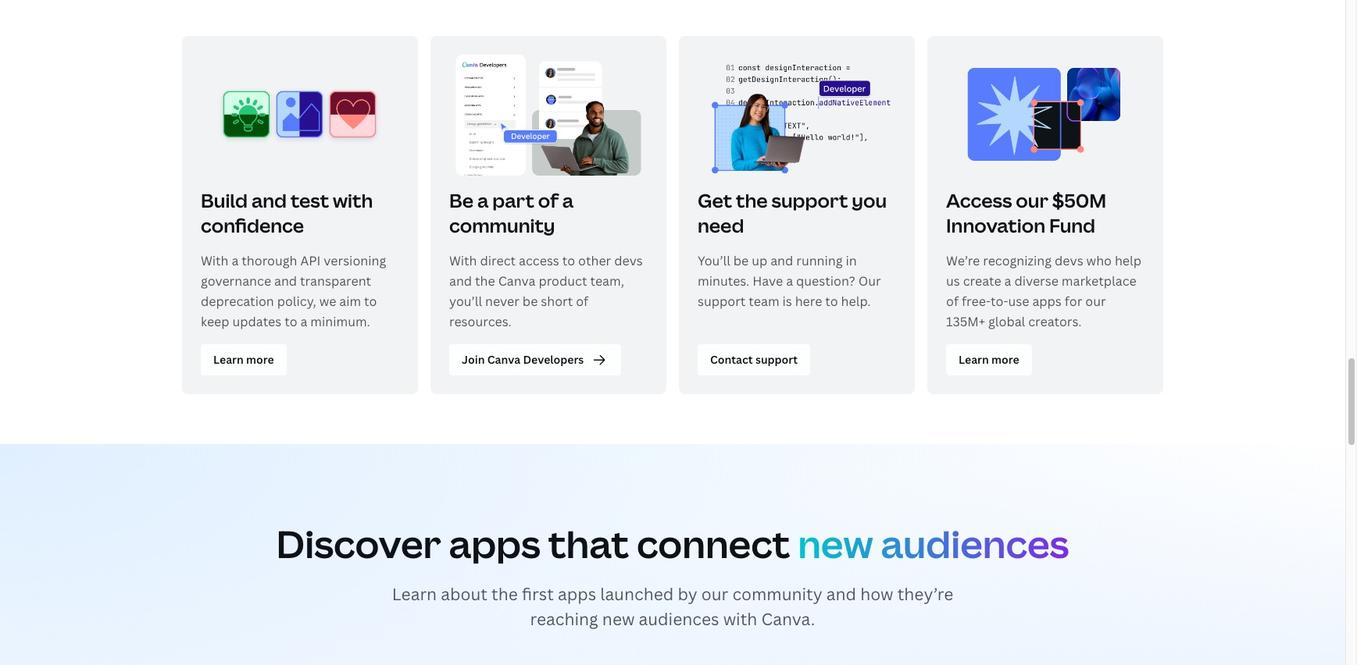 Task type: vqa. For each thing, say whether or not it's contained in the screenshot.
Canva.
yes



Task type: locate. For each thing, give the bounding box(es) containing it.
learn more down global
[[959, 353, 1020, 368]]

a right part
[[563, 188, 574, 214]]

1 with from the left
[[201, 253, 229, 270]]

1 vertical spatial audiences
[[639, 609, 719, 631]]

1 learn more link from the left
[[201, 345, 287, 376]]

by
[[678, 584, 697, 606]]

learn more link
[[201, 345, 287, 376], [946, 345, 1032, 376]]

2 learn more link from the left
[[946, 345, 1032, 376]]

and inside build and test with confidence
[[252, 188, 287, 214]]

create
[[963, 273, 1002, 290]]

canva up never
[[498, 273, 536, 290]]

discover apps that connect new audiences
[[276, 519, 1069, 570]]

apps up about
[[449, 519, 541, 570]]

part
[[492, 188, 534, 214]]

community inside learn about the first apps launched by our community and how they're reaching new audiences with canva.
[[733, 584, 823, 606]]

a up to- at top right
[[1005, 273, 1012, 290]]

2 horizontal spatial apps
[[1033, 293, 1062, 311]]

new up how
[[798, 519, 873, 570]]

help
[[1115, 253, 1142, 270]]

support right contact
[[756, 353, 798, 368]]

audiences up they're
[[881, 519, 1069, 570]]

join canva developers link
[[449, 345, 621, 376]]

and up you'll
[[449, 273, 472, 290]]

0 vertical spatial audiences
[[881, 519, 1069, 570]]

with a thorough api versioning governance and transparent deprecation policy, we aim to keep updates to a minimum.
[[201, 253, 386, 331]]

versioning
[[324, 253, 386, 270]]

and right up
[[771, 253, 793, 270]]

contact
[[710, 353, 753, 368]]

to inside with direct access to other devs and the canva product team, you'll never be short of resources.
[[562, 253, 575, 270]]

new
[[798, 519, 873, 570], [602, 609, 635, 631]]

learn
[[213, 353, 244, 368], [959, 353, 989, 368], [392, 584, 437, 606]]

community up 'canva.'
[[733, 584, 823, 606]]

running
[[796, 253, 843, 270]]

0 horizontal spatial community
[[449, 213, 555, 239]]

join canva developers
[[462, 353, 584, 368]]

1 horizontal spatial learn more link
[[946, 345, 1032, 376]]

apps up reaching
[[558, 584, 596, 606]]

1 horizontal spatial with
[[723, 609, 757, 631]]

and left how
[[827, 584, 856, 606]]

how
[[860, 584, 894, 606]]

of inside we're recognizing devs who help us create a diverse marketplace of free-to-use apps for our 135m+ global creators.
[[946, 293, 959, 311]]

learn down keep
[[213, 353, 244, 368]]

community inside be a part of a community
[[449, 213, 555, 239]]

test
[[291, 188, 329, 214]]

with
[[201, 253, 229, 270], [449, 253, 477, 270]]

they're
[[898, 584, 954, 606]]

2 horizontal spatial our
[[1086, 293, 1106, 311]]

of inside with direct access to other devs and the canva product team, you'll never be short of resources.
[[576, 293, 589, 311]]

creators.
[[1028, 314, 1082, 331]]

need
[[698, 213, 744, 239]]

0 horizontal spatial learn
[[213, 353, 244, 368]]

0 horizontal spatial with
[[333, 188, 373, 214]]

be left up
[[734, 253, 749, 270]]

the
[[736, 188, 768, 214], [475, 273, 495, 290], [492, 584, 518, 606]]

community up the direct
[[449, 213, 555, 239]]

of
[[538, 188, 559, 214], [576, 293, 589, 311], [946, 293, 959, 311]]

us
[[946, 273, 960, 290]]

0 vertical spatial with
[[333, 188, 373, 214]]

we're recognizing devs who help us create a diverse marketplace of free-to-use apps for our 135m+ global creators.
[[946, 253, 1142, 331]]

of right the short
[[576, 293, 589, 311]]

2 vertical spatial our
[[701, 584, 729, 606]]

1 devs from the left
[[614, 253, 643, 270]]

with left 'canva.'
[[723, 609, 757, 631]]

confidence
[[201, 213, 304, 239]]

you'll be up and running in minutes. have a question? our support team is here to help.
[[698, 253, 881, 311]]

a right the be
[[477, 188, 489, 214]]

1 vertical spatial our
[[1086, 293, 1106, 311]]

a up governance
[[232, 253, 239, 270]]

1 horizontal spatial learn more
[[959, 353, 1020, 368]]

0 horizontal spatial our
[[701, 584, 729, 606]]

canva inside with direct access to other devs and the canva product team, you'll never be short of resources.
[[498, 273, 536, 290]]

deprecation
[[201, 293, 274, 311]]

our inside we're recognizing devs who help us create a diverse marketplace of free-to-use apps for our 135m+ global creators.
[[1086, 293, 1106, 311]]

0 vertical spatial apps
[[1033, 293, 1062, 311]]

support down minutes.
[[698, 293, 746, 311]]

more down global
[[992, 353, 1020, 368]]

2 horizontal spatial of
[[946, 293, 959, 311]]

with up governance
[[201, 253, 229, 270]]

learn more down updates
[[213, 353, 274, 368]]

learn more link down updates
[[201, 345, 287, 376]]

1 horizontal spatial be
[[734, 253, 749, 270]]

and inside "with a thorough api versioning governance and transparent deprecation policy, we aim to keep updates to a minimum."
[[274, 273, 297, 290]]

1 vertical spatial the
[[475, 273, 495, 290]]

learn more for build and test with confidence
[[213, 353, 274, 368]]

0 vertical spatial the
[[736, 188, 768, 214]]

short
[[541, 293, 573, 311]]

a up is
[[786, 273, 793, 290]]

1 horizontal spatial more
[[992, 353, 1020, 368]]

2 more from the left
[[992, 353, 1020, 368]]

1 vertical spatial with
[[723, 609, 757, 631]]

apps inside learn about the first apps launched by our community and how they're reaching new audiences with canva.
[[558, 584, 596, 606]]

other
[[578, 253, 611, 270]]

0 vertical spatial support
[[772, 188, 848, 214]]

0 horizontal spatial more
[[246, 353, 274, 368]]

2 horizontal spatial learn
[[959, 353, 989, 368]]

to up product
[[562, 253, 575, 270]]

aim
[[339, 293, 361, 311]]

1 horizontal spatial new
[[798, 519, 873, 570]]

and inside with direct access to other devs and the canva product team, you'll never be short of resources.
[[449, 273, 472, 290]]

the inside with direct access to other devs and the canva product team, you'll never be short of resources.
[[475, 273, 495, 290]]

0 horizontal spatial learn more
[[213, 353, 274, 368]]

devs
[[614, 253, 643, 270], [1055, 253, 1084, 270]]

0 vertical spatial canva
[[498, 273, 536, 290]]

2 devs from the left
[[1055, 253, 1084, 270]]

learn more link down global
[[946, 345, 1032, 376]]

devs inside we're recognizing devs who help us create a diverse marketplace of free-to-use apps for our 135m+ global creators.
[[1055, 253, 1084, 270]]

2 vertical spatial the
[[492, 584, 518, 606]]

our right by
[[701, 584, 729, 606]]

our
[[1016, 188, 1049, 214], [1086, 293, 1106, 311], [701, 584, 729, 606]]

be
[[734, 253, 749, 270], [523, 293, 538, 311]]

1 vertical spatial new
[[602, 609, 635, 631]]

canva right join
[[487, 353, 520, 368]]

0 horizontal spatial with
[[201, 253, 229, 270]]

diverse
[[1015, 273, 1059, 290]]

devs inside with direct access to other devs and the canva product team, you'll never be short of resources.
[[614, 253, 643, 270]]

canva
[[498, 273, 536, 290], [487, 353, 520, 368]]

with left the direct
[[449, 253, 477, 270]]

1 horizontal spatial of
[[576, 293, 589, 311]]

and
[[252, 188, 287, 214], [771, 253, 793, 270], [274, 273, 297, 290], [449, 273, 472, 290], [827, 584, 856, 606]]

community
[[449, 213, 555, 239], [733, 584, 823, 606]]

devs up team,
[[614, 253, 643, 270]]

1 horizontal spatial our
[[1016, 188, 1049, 214]]

thorough
[[242, 253, 297, 270]]

2 with from the left
[[449, 253, 477, 270]]

learn inside learn about the first apps launched by our community and how they're reaching new audiences with canva.
[[392, 584, 437, 606]]

team,
[[590, 273, 624, 290]]

to right aim
[[364, 293, 377, 311]]

of down us
[[946, 293, 959, 311]]

help.
[[841, 293, 871, 311]]

a inside we're recognizing devs who help us create a diverse marketplace of free-to-use apps for our 135m+ global creators.
[[1005, 273, 1012, 290]]

1 more from the left
[[246, 353, 274, 368]]

be inside with direct access to other devs and the canva product team, you'll never be short of resources.
[[523, 293, 538, 311]]

support left you
[[772, 188, 848, 214]]

more
[[246, 353, 274, 368], [992, 353, 1020, 368]]

1 horizontal spatial community
[[733, 584, 823, 606]]

contact support
[[710, 353, 798, 368]]

learn down 135m+
[[959, 353, 989, 368]]

new down "launched"
[[602, 609, 635, 631]]

and left test
[[252, 188, 287, 214]]

resources.
[[449, 314, 512, 331]]

support
[[772, 188, 848, 214], [698, 293, 746, 311], [756, 353, 798, 368]]

1 vertical spatial be
[[523, 293, 538, 311]]

learn more for access our $50m innovation fund
[[959, 353, 1020, 368]]

0 horizontal spatial audiences
[[639, 609, 719, 631]]

0 vertical spatial be
[[734, 253, 749, 270]]

keep
[[201, 314, 229, 331]]

of right part
[[538, 188, 559, 214]]

0 vertical spatial new
[[798, 519, 873, 570]]

learn more link for build and test with confidence
[[201, 345, 287, 376]]

2 learn more from the left
[[959, 353, 1020, 368]]

devs left 'who'
[[1055, 253, 1084, 270]]

access
[[946, 188, 1012, 214]]

0 horizontal spatial learn more link
[[201, 345, 287, 376]]

1 horizontal spatial devs
[[1055, 253, 1084, 270]]

of inside be a part of a community
[[538, 188, 559, 214]]

audiences
[[881, 519, 1069, 570], [639, 609, 719, 631]]

the right get on the right top
[[736, 188, 768, 214]]

have
[[753, 273, 783, 290]]

audiences down by
[[639, 609, 719, 631]]

apps inside we're recognizing devs who help us create a diverse marketplace of free-to-use apps for our 135m+ global creators.
[[1033, 293, 1062, 311]]

developers
[[523, 353, 584, 368]]

canva.
[[762, 609, 815, 631]]

the down the direct
[[475, 273, 495, 290]]

2 vertical spatial apps
[[558, 584, 596, 606]]

1 horizontal spatial with
[[449, 253, 477, 270]]

the left first
[[492, 584, 518, 606]]

with for build and test with confidence
[[201, 253, 229, 270]]

updates
[[232, 314, 282, 331]]

our left $50m
[[1016, 188, 1049, 214]]

minimum.
[[310, 314, 370, 331]]

to
[[562, 253, 575, 270], [364, 293, 377, 311], [825, 293, 838, 311], [285, 314, 297, 331]]

and inside you'll be up and running in minutes. have a question? our support team is here to help.
[[771, 253, 793, 270]]

to down question? at right top
[[825, 293, 838, 311]]

1 vertical spatial community
[[733, 584, 823, 606]]

and up policy,
[[274, 273, 297, 290]]

with right test
[[333, 188, 373, 214]]

be
[[449, 188, 474, 214]]

1 vertical spatial apps
[[449, 519, 541, 570]]

with inside learn about the first apps launched by our community and how they're reaching new audiences with canva.
[[723, 609, 757, 631]]

$50m
[[1052, 188, 1107, 214]]

135m+
[[946, 314, 985, 331]]

support inside the get the support you need
[[772, 188, 848, 214]]

with
[[333, 188, 373, 214], [723, 609, 757, 631]]

a
[[477, 188, 489, 214], [563, 188, 574, 214], [232, 253, 239, 270], [786, 273, 793, 290], [1005, 273, 1012, 290], [300, 314, 307, 331]]

more for fund
[[992, 353, 1020, 368]]

be left the short
[[523, 293, 538, 311]]

0 horizontal spatial devs
[[614, 253, 643, 270]]

learn for access our $50m innovation fund
[[959, 353, 989, 368]]

question?
[[796, 273, 856, 290]]

the inside learn about the first apps launched by our community and how they're reaching new audiences with canva.
[[492, 584, 518, 606]]

learn left about
[[392, 584, 437, 606]]

to down policy,
[[285, 314, 297, 331]]

learn more
[[213, 353, 274, 368], [959, 353, 1020, 368]]

be inside you'll be up and running in minutes. have a question? our support team is here to help.
[[734, 253, 749, 270]]

apps up creators.
[[1033, 293, 1062, 311]]

never
[[485, 293, 520, 311]]

to-
[[991, 293, 1008, 311]]

more down updates
[[246, 353, 274, 368]]

access
[[519, 253, 559, 270]]

with inside with direct access to other devs and the canva product team, you'll never be short of resources.
[[449, 253, 477, 270]]

0 vertical spatial our
[[1016, 188, 1049, 214]]

0 horizontal spatial be
[[523, 293, 538, 311]]

1 horizontal spatial learn
[[392, 584, 437, 606]]

for
[[1065, 293, 1083, 311]]

1 horizontal spatial apps
[[558, 584, 596, 606]]

direct
[[480, 253, 516, 270]]

that
[[548, 519, 629, 570]]

1 learn more from the left
[[213, 353, 274, 368]]

0 vertical spatial community
[[449, 213, 555, 239]]

our down the marketplace
[[1086, 293, 1106, 311]]

1 vertical spatial support
[[698, 293, 746, 311]]

0 horizontal spatial new
[[602, 609, 635, 631]]

with for be a part of a community
[[449, 253, 477, 270]]

apps
[[1033, 293, 1062, 311], [449, 519, 541, 570], [558, 584, 596, 606]]

get
[[698, 188, 732, 214]]

0 horizontal spatial of
[[538, 188, 559, 214]]

with inside "with a thorough api versioning governance and transparent deprecation policy, we aim to keep updates to a minimum."
[[201, 253, 229, 270]]



Task type: describe. For each thing, give the bounding box(es) containing it.
product
[[539, 273, 587, 290]]

to inside you'll be up and running in minutes. have a question? our support team is here to help.
[[825, 293, 838, 311]]

learn more link for access our $50m innovation fund
[[946, 345, 1032, 376]]

global
[[988, 314, 1025, 331]]

new inside learn about the first apps launched by our community and how they're reaching new audiences with canva.
[[602, 609, 635, 631]]

we
[[319, 293, 336, 311]]

in
[[846, 253, 857, 270]]

governance
[[201, 273, 271, 290]]

1 vertical spatial canva
[[487, 353, 520, 368]]

you
[[852, 188, 887, 214]]

learn for build and test with confidence
[[213, 353, 244, 368]]

free-
[[962, 293, 991, 311]]

you'll
[[449, 293, 482, 311]]

here
[[795, 293, 822, 311]]

audiences inside learn about the first apps launched by our community and how they're reaching new audiences with canva.
[[639, 609, 719, 631]]

connect
[[637, 519, 790, 570]]

build
[[201, 188, 248, 214]]

api
[[300, 253, 321, 270]]

a inside you'll be up and running in minutes. have a question? our support team is here to help.
[[786, 273, 793, 290]]

0 horizontal spatial apps
[[449, 519, 541, 570]]

we're
[[946, 253, 980, 270]]

get the support you need
[[698, 188, 887, 239]]

recognizing
[[983, 253, 1052, 270]]

you'll
[[698, 253, 731, 270]]

is
[[783, 293, 792, 311]]

first
[[522, 584, 554, 606]]

about
[[441, 584, 488, 606]]

support inside you'll be up and running in minutes. have a question? our support team is here to help.
[[698, 293, 746, 311]]

transparent
[[300, 273, 371, 290]]

innovation
[[946, 213, 1046, 239]]

launched
[[600, 584, 674, 606]]

marketplace
[[1062, 273, 1137, 290]]

discover
[[276, 519, 441, 570]]

with direct access to other devs and the canva product team, you'll never be short of resources.
[[449, 253, 643, 331]]

build and test with confidence
[[201, 188, 373, 239]]

up
[[752, 253, 768, 270]]

be a part of a community
[[449, 188, 574, 239]]

use
[[1008, 293, 1029, 311]]

our inside access our $50m innovation fund
[[1016, 188, 1049, 214]]

more for confidence
[[246, 353, 274, 368]]

2 vertical spatial support
[[756, 353, 798, 368]]

join
[[462, 353, 485, 368]]

with inside build and test with confidence
[[333, 188, 373, 214]]

the inside the get the support you need
[[736, 188, 768, 214]]

a down policy,
[[300, 314, 307, 331]]

team
[[749, 293, 780, 311]]

policy,
[[277, 293, 316, 311]]

access our $50m innovation fund
[[946, 188, 1107, 239]]

our inside learn about the first apps launched by our community and how they're reaching new audiences with canva.
[[701, 584, 729, 606]]

fund
[[1049, 213, 1096, 239]]

and inside learn about the first apps launched by our community and how they're reaching new audiences with canva.
[[827, 584, 856, 606]]

contact support link
[[698, 345, 810, 376]]

our
[[859, 273, 881, 290]]

minutes.
[[698, 273, 750, 290]]

who
[[1087, 253, 1112, 270]]

1 horizontal spatial audiences
[[881, 519, 1069, 570]]

learn about the first apps launched by our community and how they're reaching new audiences with canva.
[[392, 584, 954, 631]]

reaching
[[530, 609, 598, 631]]



